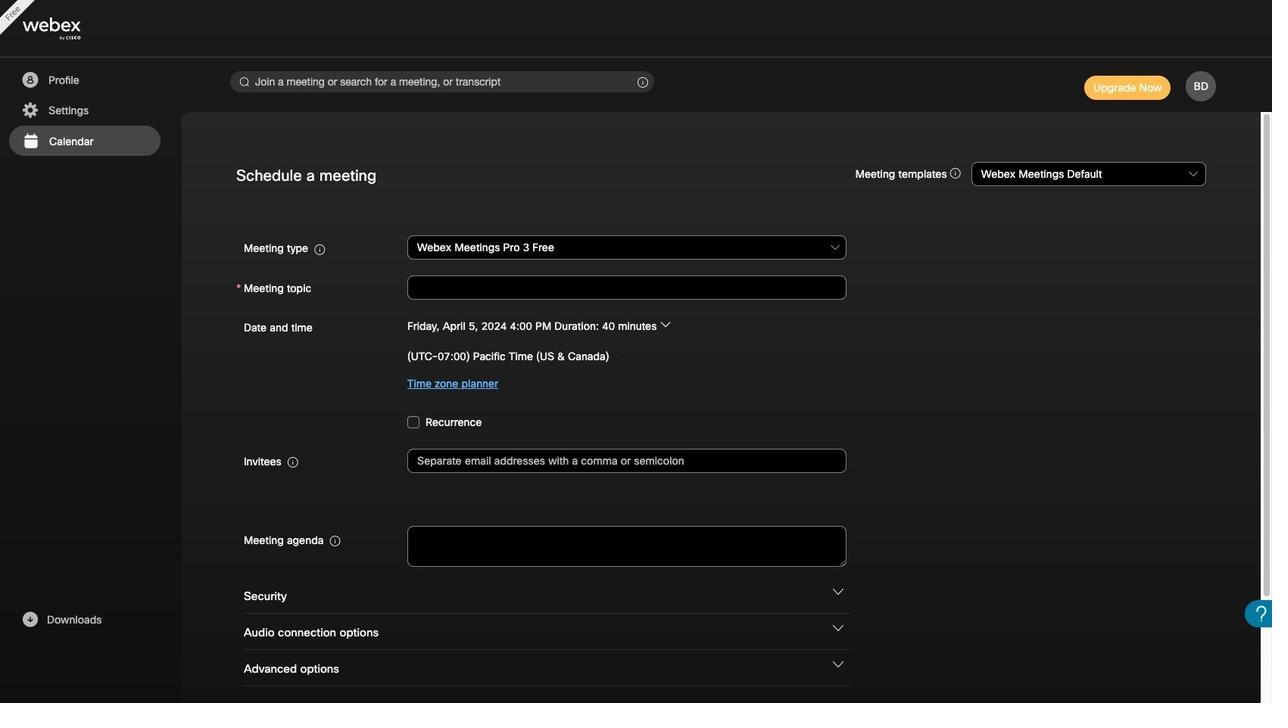 Task type: describe. For each thing, give the bounding box(es) containing it.
1 ng down image from the top
[[833, 624, 844, 634]]

cisco webex image
[[23, 18, 114, 40]]

1 horizontal spatial arrow image
[[660, 319, 671, 330]]

ng down image
[[833, 587, 844, 598]]

mds people circle_filled image
[[20, 71, 39, 89]]

Join a meeting or search for a meeting, or transcript text field
[[230, 71, 655, 92]]



Task type: locate. For each thing, give the bounding box(es) containing it.
banner
[[0, 0, 1273, 58]]

0 vertical spatial ng down image
[[833, 624, 844, 634]]

group
[[236, 313, 1207, 397]]

arrow image
[[660, 319, 671, 330], [617, 350, 627, 361]]

1 vertical spatial ng down image
[[833, 660, 844, 670]]

0 vertical spatial arrow image
[[660, 319, 671, 330]]

2 ng down image from the top
[[833, 660, 844, 670]]

None text field
[[408, 527, 847, 567]]

mds settings_filled image
[[20, 102, 39, 120]]

ng down image
[[833, 624, 844, 634], [833, 660, 844, 670]]

mds meetings_filled image
[[21, 133, 40, 151]]

None field
[[408, 234, 847, 262]]

Invitees text field
[[408, 449, 847, 473]]

0 horizontal spatial arrow image
[[617, 350, 627, 361]]

1 vertical spatial arrow image
[[617, 350, 627, 361]]

mds content download_filled image
[[20, 611, 39, 630]]

None text field
[[408, 276, 847, 300]]



